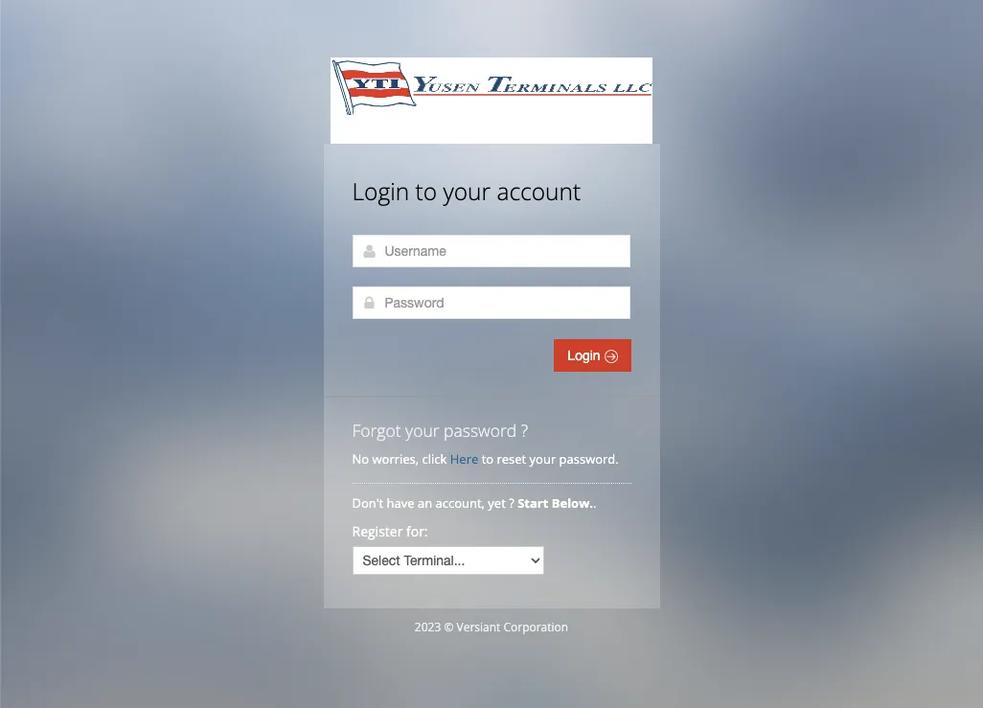 Task type: vqa. For each thing, say whether or not it's contained in the screenshot.
bottom "?"
yes



Task type: describe. For each thing, give the bounding box(es) containing it.
swapright image
[[604, 350, 618, 363]]

1 vertical spatial your
[[406, 419, 440, 442]]

for:
[[407, 522, 428, 541]]

corporation
[[504, 619, 569, 636]]

login for login to your account
[[352, 175, 410, 207]]

©
[[444, 619, 454, 636]]

an
[[418, 495, 433, 512]]

start
[[518, 495, 549, 512]]

worries,
[[372, 451, 419, 468]]

here link
[[450, 451, 479, 468]]

below.
[[552, 495, 593, 512]]

click
[[422, 451, 447, 468]]

register
[[352, 522, 403, 541]]

2023 © versiant corporation
[[415, 619, 569, 636]]

.
[[593, 495, 597, 512]]

account
[[497, 175, 581, 207]]

1 vertical spatial ?
[[509, 495, 515, 512]]

lock image
[[362, 295, 377, 311]]

no
[[352, 451, 369, 468]]

login for login
[[568, 348, 604, 363]]

? inside forgot your password ? no worries, click here to reset your password.
[[521, 419, 528, 442]]

login to your account
[[352, 175, 581, 207]]

reset
[[497, 451, 527, 468]]

register for:
[[352, 522, 428, 541]]

account,
[[436, 495, 485, 512]]



Task type: locate. For each thing, give the bounding box(es) containing it.
2 horizontal spatial your
[[530, 451, 556, 468]]

your
[[443, 175, 491, 207], [406, 419, 440, 442], [530, 451, 556, 468]]

1 vertical spatial login
[[568, 348, 604, 363]]

forgot
[[352, 419, 401, 442]]

login
[[352, 175, 410, 207], [568, 348, 604, 363]]

to inside forgot your password ? no worries, click here to reset your password.
[[482, 451, 494, 468]]

user image
[[362, 244, 377, 259]]

2 vertical spatial your
[[530, 451, 556, 468]]

0 vertical spatial to
[[416, 175, 437, 207]]

1 vertical spatial to
[[482, 451, 494, 468]]

1 horizontal spatial to
[[482, 451, 494, 468]]

password.
[[559, 451, 619, 468]]

have
[[387, 495, 415, 512]]

? up reset
[[521, 419, 528, 442]]

1 horizontal spatial ?
[[521, 419, 528, 442]]

to right here
[[482, 451, 494, 468]]

0 vertical spatial ?
[[521, 419, 528, 442]]

1 horizontal spatial your
[[443, 175, 491, 207]]

don't
[[352, 495, 384, 512]]

versiant
[[457, 619, 501, 636]]

0 horizontal spatial login
[[352, 175, 410, 207]]

0 vertical spatial login
[[352, 175, 410, 207]]

? right yet
[[509, 495, 515, 512]]

your up username text field
[[443, 175, 491, 207]]

password
[[444, 419, 517, 442]]

0 horizontal spatial to
[[416, 175, 437, 207]]

0 horizontal spatial your
[[406, 419, 440, 442]]

2023
[[415, 619, 441, 636]]

yet
[[488, 495, 506, 512]]

0 horizontal spatial ?
[[509, 495, 515, 512]]

don't have an account, yet ? start below. .
[[352, 495, 600, 512]]

0 vertical spatial your
[[443, 175, 491, 207]]

to
[[416, 175, 437, 207], [482, 451, 494, 468]]

here
[[450, 451, 479, 468]]

?
[[521, 419, 528, 442], [509, 495, 515, 512]]

login button
[[554, 339, 631, 372]]

Password password field
[[352, 287, 630, 319]]

1 horizontal spatial login
[[568, 348, 604, 363]]

login inside login button
[[568, 348, 604, 363]]

forgot your password ? no worries, click here to reset your password.
[[352, 419, 619, 468]]

your right reset
[[530, 451, 556, 468]]

your up click
[[406, 419, 440, 442]]

to up username text field
[[416, 175, 437, 207]]

Username text field
[[352, 235, 630, 267]]



